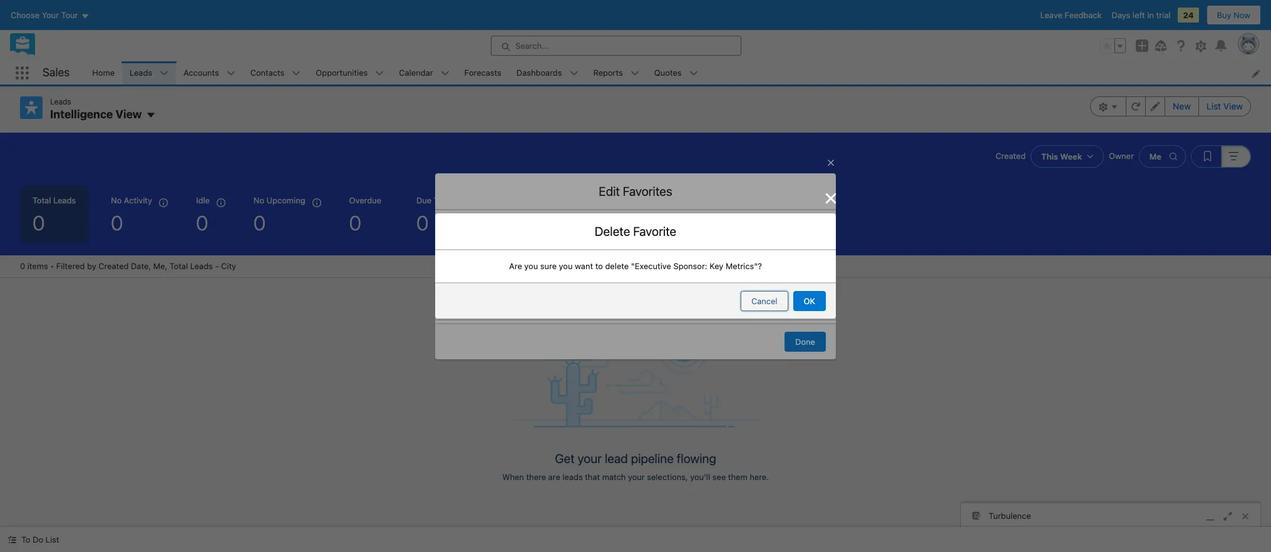 Task type: vqa. For each thing, say whether or not it's contained in the screenshot.
bottom 4
no



Task type: describe. For each thing, give the bounding box(es) containing it.
dashboards link
[[509, 61, 570, 85]]

lead
[[605, 452, 628, 466]]

intelligence
[[50, 108, 113, 121]]

contacts link
[[243, 61, 292, 85]]

get
[[555, 452, 575, 466]]

opportunities
[[316, 67, 368, 77]]

inverse image
[[823, 191, 838, 206]]

list view
[[1207, 101, 1243, 111]]

2 you from the left
[[559, 261, 573, 271]]

0 down no upcoming at the left of the page
[[254, 211, 266, 235]]

leads link
[[122, 61, 160, 85]]

see
[[713, 472, 726, 482]]

group containing new
[[1090, 96, 1251, 116]]

intelligence view
[[50, 108, 142, 121]]

list inside to do list button
[[45, 535, 59, 545]]

done button
[[785, 332, 826, 352]]

quotes link
[[647, 61, 689, 85]]

0 items • filtered by created date, me, total leads - city status
[[20, 261, 236, 271]]

delete
[[595, 224, 630, 238]]

buy now
[[1217, 10, 1251, 20]]

total inside "total leads 0"
[[33, 195, 51, 205]]

want
[[575, 261, 593, 271]]

1 vertical spatial your
[[628, 472, 645, 482]]

in
[[1147, 10, 1154, 20]]

here.
[[750, 472, 769, 482]]

1 dashboard from the top
[[475, 263, 514, 272]]

due today 0
[[416, 195, 457, 235]]

trial
[[1156, 10, 1171, 20]]

match
[[602, 472, 626, 482]]

overdue
[[349, 195, 381, 205]]

activity
[[124, 195, 152, 205]]

owner
[[1109, 151, 1134, 161]]

quotes list item
[[647, 61, 705, 85]]

key inside list box
[[550, 275, 564, 285]]

flowing
[[677, 452, 716, 466]]

filtered
[[56, 261, 85, 271]]

text default image
[[8, 536, 16, 544]]

metrics
[[566, 275, 594, 285]]

search... button
[[491, 36, 741, 56]]

to do list
[[21, 535, 59, 545]]

1 horizontal spatial total
[[170, 261, 188, 271]]

contacts list item
[[243, 61, 308, 85]]

no for no activity
[[111, 195, 122, 205]]

list containing home
[[85, 61, 1271, 85]]

are you sure you want to delete "executive sponsor: key metrics"?
[[509, 261, 762, 271]]

cancel
[[751, 296, 777, 306]]

0 inside "total leads 0"
[[33, 211, 45, 235]]

no upcoming
[[254, 195, 305, 205]]

•
[[50, 261, 54, 271]]

leave
[[1040, 10, 1063, 20]]

0 items • filtered by created date, me, total leads - city
[[20, 261, 236, 271]]

me button
[[1139, 145, 1186, 168]]

0 down idle
[[196, 211, 208, 235]]

leave feedback
[[1040, 10, 1102, 20]]

edit
[[599, 184, 620, 198]]

opportunities link
[[308, 61, 375, 85]]

feedback
[[1065, 10, 1102, 20]]

now
[[1234, 10, 1251, 20]]

them
[[728, 472, 748, 482]]

-
[[215, 261, 219, 271]]

ok button
[[793, 291, 826, 311]]

you'll
[[690, 472, 710, 482]]

1 horizontal spatial sponsor:
[[673, 261, 707, 271]]

new button
[[1165, 96, 1199, 116]]

delete favorite
[[595, 224, 676, 238]]

1 vertical spatial created
[[98, 261, 129, 271]]

to
[[595, 261, 603, 271]]

0 vertical spatial group
[[1100, 38, 1126, 53]]

list view button
[[1199, 96, 1251, 116]]

leads inside "total leads 0"
[[53, 195, 76, 205]]

executive sponsor: key metrics
[[475, 275, 594, 285]]

overdue 0
[[349, 195, 381, 235]]

view for intelligence view
[[116, 108, 142, 121]]

quotes
[[654, 67, 682, 77]]

favorite
[[633, 224, 676, 238]]

city
[[221, 261, 236, 271]]

delete
[[605, 261, 629, 271]]

no for no upcoming
[[254, 195, 264, 205]]

dashboards list item
[[509, 61, 586, 85]]

calendar list item
[[392, 61, 457, 85]]

accounts list item
[[176, 61, 243, 85]]

buy
[[1217, 10, 1231, 20]]

ok
[[804, 296, 815, 306]]



Task type: locate. For each thing, give the bounding box(es) containing it.
edit favorites
[[599, 184, 672, 198]]

opportunities list item
[[308, 61, 392, 85]]

due
[[416, 195, 432, 205]]

created
[[996, 151, 1026, 161], [98, 261, 129, 271]]

key
[[710, 261, 724, 271], [550, 275, 564, 285]]

no activity
[[111, 195, 152, 205]]

home
[[92, 67, 115, 77]]

your right match
[[628, 472, 645, 482]]

total leads 0
[[33, 195, 76, 235]]

leads
[[563, 472, 583, 482]]

cancel button
[[741, 291, 788, 311]]

sure
[[540, 261, 557, 271]]

list right new
[[1207, 101, 1221, 111]]

0 horizontal spatial total
[[33, 195, 51, 205]]

1 horizontal spatial your
[[628, 472, 645, 482]]

get your lead pipeline flowing when there are leads that match your selections, you'll see them here.
[[502, 452, 769, 482]]

total
[[33, 195, 51, 205], [170, 261, 188, 271]]

pipeline
[[631, 452, 674, 466]]

created left this
[[996, 151, 1026, 161]]

this
[[1041, 151, 1058, 161]]

there
[[526, 472, 546, 482]]

list inside list view button
[[1207, 101, 1221, 111]]

executive
[[475, 275, 512, 285]]

sponsor:
[[673, 261, 707, 271], [514, 275, 548, 285]]

to do list button
[[0, 527, 67, 552]]

buy now button
[[1206, 5, 1261, 25]]

list right do
[[45, 535, 59, 545]]

1 horizontal spatial no
[[254, 195, 264, 205]]

today
[[434, 195, 457, 205]]

0 up items
[[33, 211, 45, 235]]

this week button
[[1031, 145, 1104, 168]]

1 you from the left
[[524, 261, 538, 271]]

group down days
[[1100, 38, 1126, 53]]

your up that
[[578, 452, 602, 466]]

0 vertical spatial total
[[33, 195, 51, 205]]

view
[[1224, 101, 1243, 111], [116, 108, 142, 121]]

group down list view button at right
[[1191, 145, 1251, 168]]

1 no from the left
[[111, 195, 122, 205]]

0 down 'due'
[[416, 211, 429, 235]]

your
[[578, 452, 602, 466], [628, 472, 645, 482]]

date,
[[131, 261, 151, 271]]

key performance indicators group
[[0, 185, 1271, 255]]

leads list item
[[122, 61, 176, 85]]

dashboard
[[475, 263, 514, 272], [475, 309, 514, 318]]

0 down no activity
[[111, 211, 123, 235]]

0 inside due today 0
[[416, 211, 429, 235]]

0 inside overdue 0
[[349, 211, 361, 235]]

view for list view
[[1224, 101, 1243, 111]]

0
[[33, 211, 45, 235], [111, 211, 123, 235], [196, 211, 208, 235], [254, 211, 266, 235], [349, 211, 361, 235], [416, 211, 429, 235], [492, 211, 504, 235], [20, 261, 25, 271]]

no left "upcoming"
[[254, 195, 264, 205]]

"executive
[[631, 261, 671, 271]]

0 horizontal spatial your
[[578, 452, 602, 466]]

sponsor: down the are
[[514, 275, 548, 285]]

24
[[1183, 10, 1194, 20]]

you
[[524, 261, 538, 271], [559, 261, 573, 271]]

left
[[1133, 10, 1145, 20]]

2 dashboard from the top
[[475, 309, 514, 318]]

key down sure
[[550, 275, 564, 285]]

1 vertical spatial list
[[45, 535, 59, 545]]

list
[[85, 61, 1271, 85]]

1 vertical spatial key
[[550, 275, 564, 285]]

created right the by
[[98, 261, 129, 271]]

dashboard up the executive
[[475, 263, 514, 272]]

metrics"?
[[726, 261, 762, 271]]

accounts link
[[176, 61, 226, 85]]

0 button
[[479, 185, 552, 243]]

turbulence
[[989, 511, 1031, 521]]

0 vertical spatial list
[[1207, 101, 1221, 111]]

contacts
[[250, 67, 285, 77]]

are
[[548, 472, 560, 482]]

by
[[87, 261, 96, 271]]

0 horizontal spatial list
[[45, 535, 59, 545]]

reports
[[593, 67, 623, 77]]

0 horizontal spatial key
[[550, 275, 564, 285]]

1 horizontal spatial list
[[1207, 101, 1221, 111]]

1 vertical spatial group
[[1090, 96, 1251, 116]]

are
[[509, 261, 522, 271]]

calendar
[[399, 67, 433, 77]]

this week
[[1041, 151, 1082, 161]]

0 horizontal spatial no
[[111, 195, 122, 205]]

idle
[[196, 195, 210, 205]]

0 vertical spatial dashboard
[[475, 263, 514, 272]]

2 vertical spatial group
[[1191, 145, 1251, 168]]

view inside button
[[1224, 101, 1243, 111]]

view right new
[[1224, 101, 1243, 111]]

list
[[1207, 101, 1221, 111], [45, 535, 59, 545]]

sponsor: right "executive
[[673, 261, 707, 271]]

1 horizontal spatial key
[[710, 261, 724, 271]]

leads inside list item
[[130, 67, 152, 77]]

me
[[1150, 151, 1162, 161]]

me,
[[153, 261, 167, 271]]

upcoming
[[267, 195, 305, 205]]

0 left items
[[20, 261, 25, 271]]

group up me button
[[1090, 96, 1251, 116]]

that
[[585, 472, 600, 482]]

done
[[795, 337, 815, 347]]

view down leads link
[[116, 108, 142, 121]]

lead view settings image
[[1090, 96, 1127, 116]]

week
[[1060, 151, 1082, 161]]

0 horizontal spatial created
[[98, 261, 129, 271]]

1 vertical spatial total
[[170, 261, 188, 271]]

1 horizontal spatial view
[[1224, 101, 1243, 111]]

forecasts link
[[457, 61, 509, 85]]

reports list item
[[586, 61, 647, 85]]

you right sure
[[559, 261, 573, 271]]

leave feedback link
[[1040, 10, 1102, 20]]

Find a favorite... search field
[[495, 218, 776, 240]]

no
[[111, 195, 122, 205], [254, 195, 264, 205]]

0 horizontal spatial view
[[116, 108, 142, 121]]

0 up the executive
[[492, 211, 504, 235]]

group
[[1100, 38, 1126, 53], [1090, 96, 1251, 116], [1191, 145, 1251, 168]]

key left 'metrics"?'
[[710, 261, 724, 271]]

forecasts
[[464, 67, 501, 77]]

0 vertical spatial created
[[996, 151, 1026, 161]]

reports link
[[586, 61, 630, 85]]

to
[[21, 535, 30, 545]]

favorites
[[623, 184, 672, 198]]

do
[[33, 535, 43, 545]]

0 inside button
[[492, 211, 504, 235]]

dashboards
[[517, 67, 562, 77]]

days left in trial
[[1112, 10, 1171, 20]]

no left activity
[[111, 195, 122, 205]]

1 horizontal spatial you
[[559, 261, 573, 271]]

dashboard down the executive
[[475, 309, 514, 318]]

items
[[27, 261, 48, 271]]

new
[[1173, 101, 1191, 111]]

search...
[[515, 41, 549, 51]]

selections,
[[647, 472, 688, 482]]

0 horizontal spatial sponsor:
[[514, 275, 548, 285]]

1 vertical spatial dashboard
[[475, 309, 514, 318]]

0 horizontal spatial you
[[524, 261, 538, 271]]

0 down overdue
[[349, 211, 361, 235]]

0 vertical spatial sponsor:
[[673, 261, 707, 271]]

1 vertical spatial sponsor:
[[514, 275, 548, 285]]

executive sponsor: key metrics list box
[[435, 250, 836, 320]]

accounts
[[184, 67, 219, 77]]

sponsor: inside list box
[[514, 275, 548, 285]]

you up executive sponsor: key metrics
[[524, 261, 538, 271]]

home link
[[85, 61, 122, 85]]

0 vertical spatial your
[[578, 452, 602, 466]]

sales
[[43, 66, 70, 79]]

leads
[[130, 67, 152, 77], [50, 97, 71, 106], [53, 195, 76, 205], [190, 261, 213, 271]]

0 vertical spatial key
[[710, 261, 724, 271]]

2 no from the left
[[254, 195, 264, 205]]

1 horizontal spatial created
[[996, 151, 1026, 161]]



